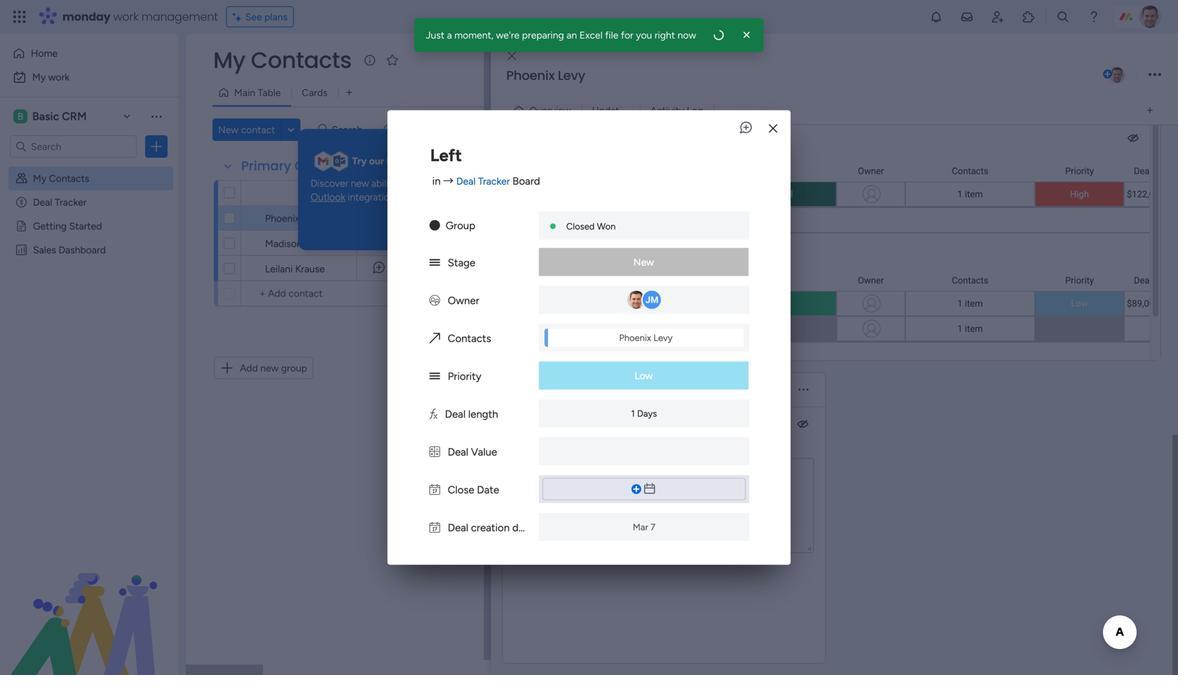 Task type: locate. For each thing, give the bounding box(es) containing it.
1 inside button
[[383, 217, 386, 226]]

help image
[[1088, 10, 1102, 24]]

table
[[258, 87, 281, 99]]

partner
[[436, 262, 468, 274]]

0 horizontal spatial add view image
[[347, 88, 352, 98]]

1 for 1 days
[[632, 408, 635, 419]]

discover
[[311, 178, 349, 189]]

work down 'home'
[[48, 71, 70, 83]]

plans
[[265, 11, 288, 23]]

explore integrations
[[400, 221, 488, 233]]

more dots image
[[799, 385, 809, 395]]

1 vertical spatial my contacts
[[33, 173, 89, 185]]

close date
[[448, 484, 500, 497]]

1 horizontal spatial my contacts
[[213, 45, 352, 76]]

add view image
[[347, 88, 352, 98], [1148, 105, 1154, 116]]

deal
[[457, 175, 476, 187], [33, 196, 52, 208], [445, 408, 466, 421], [448, 446, 469, 459], [448, 522, 469, 535]]

2 vertical spatial phoenix levy
[[620, 332, 673, 344]]

2 horizontal spatial phoenix
[[620, 332, 652, 344]]

v2 status image
[[430, 370, 440, 383]]

doyle
[[305, 238, 330, 250]]

deal length
[[445, 408, 499, 421]]

lottie animation image
[[0, 534, 179, 676]]

my
[[213, 45, 246, 76], [32, 71, 46, 83], [33, 173, 46, 185]]

our inside the discover new abilities with our gmail & outlook integrations
[[428, 178, 442, 189]]

new inside the discover new abilities with our gmail & outlook integrations
[[351, 178, 369, 189]]

contacts inside list box
[[49, 173, 89, 185]]

my work option
[[8, 66, 171, 88]]

1 left explore
[[383, 217, 386, 226]]

1 vertical spatial new
[[261, 362, 279, 374]]

2 horizontal spatial levy
[[654, 332, 673, 344]]

tracker
[[478, 175, 510, 187], [55, 196, 87, 208]]

tracker left the board
[[478, 175, 510, 187]]

getting
[[33, 220, 67, 232]]

see plans button
[[226, 6, 294, 27]]

levy
[[558, 67, 586, 85], [302, 213, 323, 225], [654, 332, 673, 344]]

close
[[448, 484, 475, 497]]

new inside add new group button
[[261, 362, 279, 374]]

contacts inside left dialog
[[448, 332, 492, 345]]

1 vertical spatial levy
[[302, 213, 323, 225]]

1 for 1
[[383, 217, 386, 226]]

abilities
[[372, 178, 404, 189]]

1 horizontal spatial new
[[634, 256, 655, 268]]

0 vertical spatial integrations
[[414, 155, 468, 167]]

levy inside field
[[558, 67, 586, 85]]

deal inside in → deal tracker board
[[457, 175, 476, 187]]

1 horizontal spatial phoenix levy
[[507, 67, 586, 85]]

new for new contact
[[218, 124, 239, 136]]

1 horizontal spatial levy
[[558, 67, 586, 85]]

v2 board relation small image
[[430, 332, 440, 345]]

0 horizontal spatial new
[[261, 362, 279, 374]]

0 vertical spatial phoenix
[[507, 67, 555, 85]]

0 vertical spatial new
[[351, 178, 369, 189]]

new down try
[[351, 178, 369, 189]]

started
[[69, 220, 102, 232]]

0 horizontal spatial terry turtle image
[[1109, 66, 1127, 84]]

new
[[218, 124, 239, 136], [634, 256, 655, 268]]

contacts right v2 board relation small icon on the left of the page
[[448, 332, 492, 345]]

overview
[[530, 105, 571, 116]]

my contacts up table
[[213, 45, 352, 76]]

1 left days
[[632, 408, 635, 419]]

new right add
[[261, 362, 279, 374]]

phoenix levy
[[507, 67, 586, 85], [265, 213, 323, 225], [620, 332, 673, 344]]

0 horizontal spatial levy
[[302, 213, 323, 225]]

1
[[638, 105, 642, 116], [383, 217, 386, 226], [632, 408, 635, 419]]

phoenix levy up overview button
[[507, 67, 586, 85]]

an
[[567, 29, 577, 41]]

now
[[678, 29, 697, 41]]

getting started
[[33, 220, 102, 232]]

1 days
[[632, 408, 658, 419]]

0 horizontal spatial close image
[[508, 51, 517, 61]]

angle down image
[[288, 125, 295, 135]]

phoenix up low
[[620, 332, 652, 344]]

close image
[[740, 28, 754, 42], [508, 51, 517, 61], [769, 124, 778, 134]]

contacts up deal tracker
[[49, 173, 89, 185]]

→
[[444, 175, 454, 188]]

customer
[[430, 212, 474, 224]]

0 horizontal spatial phoenix levy
[[265, 213, 323, 225]]

close image down we're
[[508, 51, 517, 61]]

contacts inside field
[[295, 157, 354, 175]]

2 vertical spatial 1
[[632, 408, 635, 419]]

just
[[426, 29, 445, 41]]

text
[[527, 381, 553, 399]]

show board description image
[[362, 53, 379, 67]]

0 vertical spatial 1
[[638, 105, 642, 116]]

my contacts
[[213, 45, 352, 76], [33, 173, 89, 185]]

close image right the loading image
[[740, 28, 754, 42]]

2 horizontal spatial phoenix levy
[[620, 332, 673, 344]]

monday marketplace image
[[1022, 10, 1037, 24]]

1 vertical spatial new
[[634, 256, 655, 268]]

phoenix up madison
[[265, 213, 300, 225]]

work for monday
[[113, 9, 139, 25]]

0 horizontal spatial my contacts
[[33, 173, 89, 185]]

my inside "option"
[[32, 71, 46, 83]]

1 button
[[357, 206, 402, 231]]

deal up getting
[[33, 196, 52, 208]]

2 vertical spatial close image
[[769, 124, 778, 134]]

1 vertical spatial our
[[428, 178, 442, 189]]

1 right /
[[638, 105, 642, 116]]

1 vertical spatial work
[[48, 71, 70, 83]]

you
[[636, 29, 653, 41]]

tracker up getting started
[[55, 196, 87, 208]]

just a moment, we're preparing an excel file for you right now alert
[[415, 18, 764, 52]]

help
[[1119, 640, 1145, 654]]

v2 status image
[[430, 257, 440, 269]]

explore integrations button
[[394, 216, 493, 238]]

option
[[0, 166, 179, 169]]

phoenix levy up low
[[620, 332, 673, 344]]

new inside "button"
[[218, 124, 239, 136]]

krause
[[295, 263, 325, 275]]

deal right →
[[457, 175, 476, 187]]

integrations inside button
[[435, 221, 488, 233]]

deal right dapulse date column image
[[448, 522, 469, 535]]

dapulse date column image
[[430, 522, 440, 535]]

tracker inside in → deal tracker board
[[478, 175, 510, 187]]

1 horizontal spatial 1
[[632, 408, 635, 419]]

0 vertical spatial new
[[218, 124, 239, 136]]

contacts up discover
[[295, 157, 354, 175]]

deal inside list box
[[33, 196, 52, 208]]

my up deal tracker
[[33, 173, 46, 185]]

0 horizontal spatial tracker
[[55, 196, 87, 208]]

0 vertical spatial tracker
[[478, 175, 510, 187]]

1 inside left dialog
[[632, 408, 635, 419]]

0 vertical spatial our
[[369, 155, 384, 167]]

2 vertical spatial integrations
[[435, 221, 488, 233]]

close image down phoenix levy field
[[769, 124, 778, 134]]

my contacts inside list box
[[33, 173, 89, 185]]

0 vertical spatial terry turtle image
[[1140, 6, 1162, 28]]

crm
[[62, 110, 87, 123]]

update feed image
[[961, 10, 975, 24]]

2 horizontal spatial 1
[[638, 105, 642, 116]]

1 horizontal spatial close image
[[740, 28, 754, 42]]

0 vertical spatial add view image
[[347, 88, 352, 98]]

0 horizontal spatial new
[[218, 124, 239, 136]]

terry turtle image
[[1140, 6, 1162, 28], [1109, 66, 1127, 84]]

0 horizontal spatial 1
[[383, 217, 386, 226]]

0 vertical spatial work
[[113, 9, 139, 25]]

cards
[[302, 87, 328, 99]]

new contact button
[[213, 119, 281, 141]]

right
[[655, 29, 676, 41]]

work right monday
[[113, 9, 139, 25]]

1 vertical spatial integrations
[[348, 191, 400, 203]]

v2 sun image
[[430, 219, 440, 232]]

phoenix inside field
[[507, 67, 555, 85]]

2 vertical spatial phoenix
[[620, 332, 652, 344]]

1 vertical spatial close image
[[508, 51, 517, 61]]

deal right dapulse numbers column image
[[448, 446, 469, 459]]

deal for deal tracker
[[33, 196, 52, 208]]

1 inside 'button'
[[638, 105, 642, 116]]

try
[[352, 155, 367, 167]]

phoenix levy up the madison doyle
[[265, 213, 323, 225]]

log
[[687, 105, 704, 116]]

deal value
[[448, 446, 498, 459]]

board
[[513, 175, 541, 188]]

1 vertical spatial 1
[[383, 217, 386, 226]]

deal right "v2 function" image
[[445, 408, 466, 421]]

help button
[[1108, 636, 1157, 659]]

1 horizontal spatial add view image
[[1148, 105, 1154, 116]]

creation
[[471, 522, 510, 535]]

phoenix levy inside field
[[507, 67, 586, 85]]

my contacts up deal tracker
[[33, 173, 89, 185]]

new inside left dialog
[[634, 256, 655, 268]]

7
[[651, 522, 656, 533]]

0 horizontal spatial work
[[48, 71, 70, 83]]

overview button
[[508, 99, 582, 122]]

our right try
[[369, 155, 384, 167]]

2 vertical spatial levy
[[654, 332, 673, 344]]

my down 'home'
[[32, 71, 46, 83]]

1 horizontal spatial our
[[428, 178, 442, 189]]

integrations
[[414, 155, 468, 167], [348, 191, 400, 203], [435, 221, 488, 233]]

deal tracker link
[[457, 175, 510, 187]]

our left →
[[428, 178, 442, 189]]

contacts up cards button
[[251, 45, 352, 76]]

work inside "option"
[[48, 71, 70, 83]]

Search in workspace field
[[29, 139, 117, 155]]

levy inside left dialog
[[654, 332, 673, 344]]

group
[[281, 362, 307, 374]]

won
[[597, 221, 616, 232]]

new
[[351, 178, 369, 189], [261, 362, 279, 374]]

alert
[[712, 28, 727, 43]]

new for discover
[[351, 178, 369, 189]]

select product image
[[13, 10, 27, 24]]

1 vertical spatial phoenix levy
[[265, 213, 323, 225]]

explore
[[400, 221, 433, 233]]

1 horizontal spatial new
[[351, 178, 369, 189]]

mar 7
[[633, 522, 656, 533]]

1 horizontal spatial phoenix
[[507, 67, 555, 85]]

list box
[[0, 164, 179, 452]]

left dialog
[[388, 110, 791, 565]]

0 vertical spatial phoenix levy
[[507, 67, 586, 85]]

1 horizontal spatial tracker
[[478, 175, 510, 187]]

main table button
[[213, 81, 292, 104]]

1 horizontal spatial work
[[113, 9, 139, 25]]

0 vertical spatial levy
[[558, 67, 586, 85]]

home
[[31, 47, 58, 59]]

1 vertical spatial phoenix
[[265, 213, 300, 225]]

new contact
[[218, 124, 275, 136]]

phoenix up overview button
[[507, 67, 555, 85]]

activity log
[[651, 105, 704, 116]]



Task type: describe. For each thing, give the bounding box(es) containing it.
try our email integrations
[[352, 155, 468, 167]]

mar
[[633, 522, 649, 533]]

madison
[[265, 238, 302, 250]]

management
[[142, 9, 218, 25]]

deal creation date
[[448, 522, 534, 535]]

Search field
[[329, 120, 371, 140]]

leilani krause
[[265, 263, 325, 275]]

list box containing my contacts
[[0, 164, 179, 452]]

monday
[[62, 9, 111, 25]]

my work
[[32, 71, 70, 83]]

value
[[471, 446, 498, 459]]

with
[[407, 178, 426, 189]]

new for new
[[634, 256, 655, 268]]

alert inside just a moment, we're preparing an excel file for you right now 'alert'
[[712, 28, 727, 43]]

gmail
[[445, 178, 470, 189]]

0 horizontal spatial phoenix
[[265, 213, 300, 225]]

integrations inside the discover new abilities with our gmail & outlook integrations
[[348, 191, 400, 203]]

length
[[469, 408, 499, 421]]

workspace selection element
[[13, 108, 89, 125]]

add to favorites image
[[386, 53, 400, 67]]

v2 search image
[[318, 122, 329, 138]]

/
[[632, 105, 636, 116]]

primary contacts
[[241, 157, 354, 175]]

my up the main
[[213, 45, 246, 76]]

date
[[513, 522, 534, 535]]

new for add
[[261, 362, 279, 374]]

deal for deal value
[[448, 446, 469, 459]]

a
[[447, 29, 452, 41]]

activity
[[651, 105, 685, 116]]

lottie animation element
[[0, 534, 179, 676]]

my work link
[[8, 66, 171, 88]]

leilani
[[265, 263, 293, 275]]

sales dashboard
[[33, 244, 106, 256]]

deal for deal creation date
[[448, 522, 469, 535]]

for
[[621, 29, 634, 41]]

dapulse numbers column image
[[430, 446, 440, 459]]

phoenix inside left dialog
[[620, 332, 652, 344]]

primary
[[241, 157, 292, 175]]

in
[[433, 175, 441, 188]]

1 horizontal spatial terry turtle image
[[1140, 6, 1162, 28]]

work for my
[[48, 71, 70, 83]]

updates / 1
[[593, 105, 642, 116]]

public board image
[[15, 220, 28, 233]]

low
[[635, 370, 653, 382]]

stage
[[448, 257, 476, 269]]

v2 function image
[[430, 408, 438, 421]]

home link
[[8, 42, 171, 65]]

deal for deal length
[[445, 408, 466, 421]]

outlook button
[[311, 191, 346, 204]]

main table
[[234, 87, 281, 99]]

cards button
[[292, 81, 338, 104]]

preparing
[[522, 29, 564, 41]]

1 vertical spatial add view image
[[1148, 105, 1154, 116]]

workspace image
[[13, 109, 27, 124]]

my inside list box
[[33, 173, 46, 185]]

loading image
[[712, 28, 727, 43]]

file
[[606, 29, 619, 41]]

Phoenix Levy field
[[503, 67, 1101, 85]]

days
[[638, 408, 658, 419]]

gmail button
[[445, 177, 470, 191]]

see plans
[[245, 11, 288, 23]]

just a moment, we're preparing an excel file for you right now
[[426, 29, 697, 41]]

search everything image
[[1057, 10, 1071, 24]]

priority
[[448, 370, 482, 383]]

Primary Contacts field
[[238, 157, 357, 175]]

0 vertical spatial my contacts
[[213, 45, 352, 76]]

main
[[234, 87, 255, 99]]

2 horizontal spatial close image
[[769, 124, 778, 134]]

date
[[477, 484, 500, 497]]

madison doyle
[[265, 238, 330, 250]]

in → deal tracker board
[[433, 175, 541, 188]]

0 horizontal spatial our
[[369, 155, 384, 167]]

monday work management
[[62, 9, 218, 25]]

basic crm
[[32, 110, 87, 123]]

excel
[[580, 29, 603, 41]]

dapulse date column image
[[430, 484, 440, 497]]

left
[[431, 145, 462, 165]]

home option
[[8, 42, 171, 65]]

phoenix levy inside left dialog
[[620, 332, 673, 344]]

public dashboard image
[[15, 244, 28, 257]]

activity log button
[[640, 99, 714, 122]]

My Contacts field
[[210, 45, 355, 76]]

invite members image
[[992, 10, 1006, 24]]

discover new abilities with our gmail & outlook integrations
[[311, 178, 479, 203]]

1 vertical spatial terry turtle image
[[1109, 66, 1127, 84]]

updates / 1 button
[[582, 99, 642, 122]]

1 vertical spatial tracker
[[55, 196, 87, 208]]

notifications image
[[930, 10, 944, 24]]

updates
[[593, 105, 630, 116]]

moment,
[[455, 29, 494, 41]]

deal tracker
[[33, 196, 87, 208]]

add
[[240, 362, 258, 374]]

closed
[[567, 221, 595, 232]]

b
[[17, 111, 23, 122]]

we're
[[496, 29, 520, 41]]

closed won
[[567, 221, 616, 232]]

Text field
[[524, 381, 557, 399]]

see
[[245, 11, 262, 23]]

owner
[[448, 295, 480, 307]]

v2 multiple person column image
[[430, 295, 440, 307]]

&
[[472, 178, 479, 189]]

contact
[[241, 124, 275, 136]]

contact
[[304, 187, 340, 199]]

0 vertical spatial close image
[[740, 28, 754, 42]]

filter board by person image
[[378, 123, 401, 137]]

basic
[[32, 110, 59, 123]]

dashboard
[[59, 244, 106, 256]]

outlook
[[311, 191, 346, 203]]



Task type: vqa. For each thing, say whether or not it's contained in the screenshot.
'Due Date' 'field' associated with Status
no



